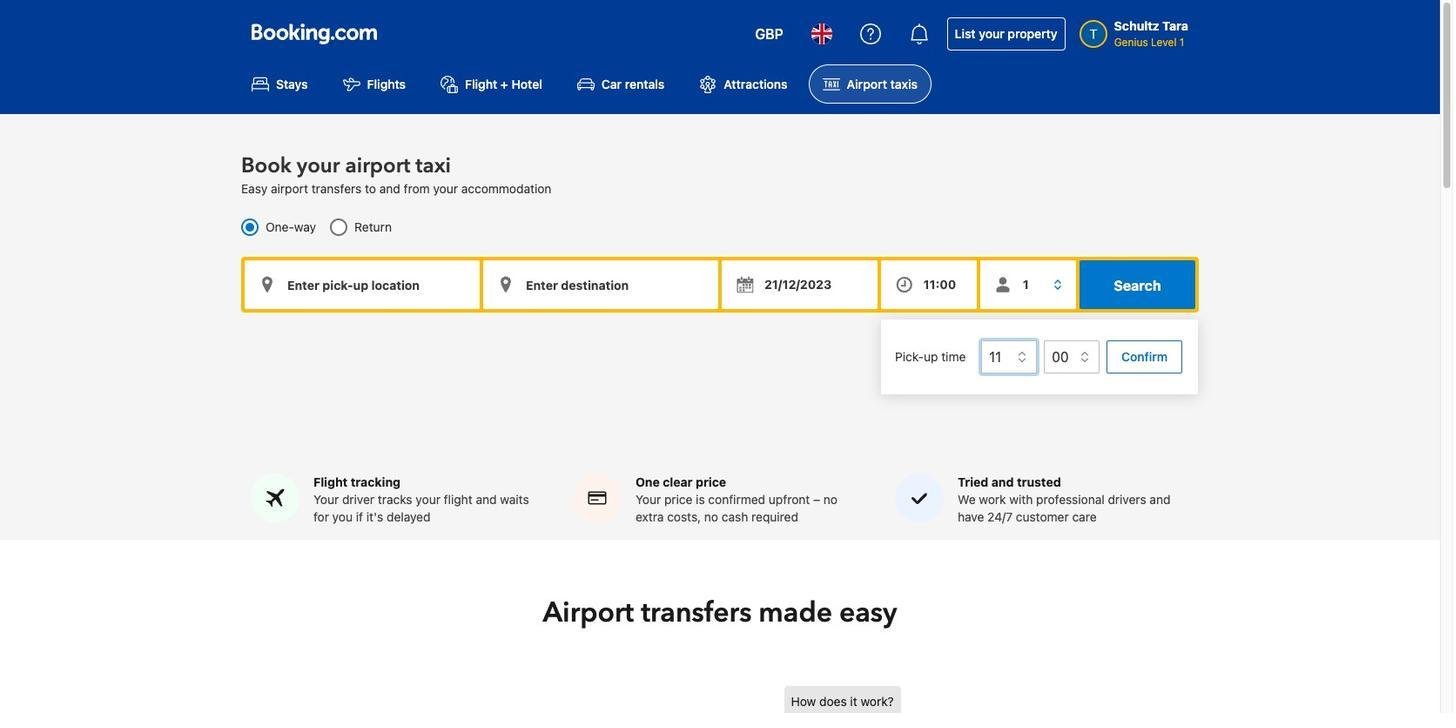 Task type: locate. For each thing, give the bounding box(es) containing it.
no
[[824, 492, 838, 507], [704, 510, 719, 524]]

flight up the driver
[[314, 475, 348, 490]]

0 vertical spatial transfers
[[312, 181, 362, 196]]

airport down book
[[271, 181, 308, 196]]

one-
[[266, 220, 294, 235]]

your down one
[[636, 492, 661, 507]]

1 vertical spatial flight
[[314, 475, 348, 490]]

list your property link
[[947, 17, 1066, 51]]

2 your from the left
[[636, 492, 661, 507]]

car
[[602, 77, 622, 92]]

search button
[[1080, 261, 1196, 309]]

booking airport taxi image
[[784, 686, 1150, 713]]

24/7
[[988, 510, 1013, 524]]

flight inside flight tracking your driver tracks your flight and waits for you if it's delayed
[[314, 475, 348, 490]]

easy
[[241, 181, 268, 196]]

your up delayed
[[416, 492, 441, 507]]

property
[[1008, 26, 1058, 41]]

0 horizontal spatial transfers
[[312, 181, 362, 196]]

1 horizontal spatial airport
[[345, 152, 410, 181]]

1 horizontal spatial no
[[824, 492, 838, 507]]

your right book
[[297, 152, 340, 181]]

your up for
[[314, 492, 339, 507]]

it's
[[366, 510, 383, 524]]

booking.com online hotel reservations image
[[252, 24, 377, 44]]

transfers inside book your airport taxi easy airport transfers to and from your accommodation
[[312, 181, 362, 196]]

your inside flight tracking your driver tracks your flight and waits for you if it's delayed
[[416, 492, 441, 507]]

21/12/2023 button
[[722, 261, 878, 309]]

price
[[696, 475, 726, 490], [664, 492, 693, 507]]

0 horizontal spatial airport
[[543, 594, 634, 632]]

waits
[[500, 492, 529, 507]]

price up is
[[696, 475, 726, 490]]

taxis
[[891, 77, 918, 92]]

0 vertical spatial flight
[[465, 77, 497, 92]]

no down is
[[704, 510, 719, 524]]

your inside flight tracking your driver tracks your flight and waits for you if it's delayed
[[314, 492, 339, 507]]

one-way
[[266, 220, 316, 235]]

gbp
[[755, 26, 783, 42]]

airport taxis
[[847, 77, 918, 92]]

your inside one clear price your price is confirmed upfront – no extra costs, no cash required
[[636, 492, 661, 507]]

1 vertical spatial no
[[704, 510, 719, 524]]

airport
[[345, 152, 410, 181], [271, 181, 308, 196]]

and right to
[[380, 181, 400, 196]]

no right –
[[824, 492, 838, 507]]

how
[[791, 694, 816, 709]]

genius
[[1114, 36, 1148, 49]]

airport
[[847, 77, 887, 92], [543, 594, 634, 632]]

0 vertical spatial airport
[[847, 77, 887, 92]]

Enter destination text field
[[483, 261, 718, 309]]

airport up to
[[345, 152, 410, 181]]

your
[[979, 26, 1005, 41], [297, 152, 340, 181], [433, 181, 458, 196], [416, 492, 441, 507]]

1 your from the left
[[314, 492, 339, 507]]

1 vertical spatial transfers
[[641, 594, 752, 632]]

professional
[[1036, 492, 1105, 507]]

car rentals
[[602, 77, 665, 92]]

your right list
[[979, 26, 1005, 41]]

and
[[380, 181, 400, 196], [992, 475, 1014, 490], [476, 492, 497, 507], [1150, 492, 1171, 507]]

way
[[294, 220, 316, 235]]

0 vertical spatial airport
[[345, 152, 410, 181]]

and right flight
[[476, 492, 497, 507]]

flight + hotel link
[[427, 64, 556, 104]]

confirm button
[[1107, 341, 1183, 374]]

and inside book your airport taxi easy airport transfers to and from your accommodation
[[380, 181, 400, 196]]

0 horizontal spatial flight
[[314, 475, 348, 490]]

attractions
[[724, 77, 788, 92]]

1 vertical spatial airport
[[271, 181, 308, 196]]

11:00
[[924, 277, 956, 292]]

0 vertical spatial no
[[824, 492, 838, 507]]

list your property
[[955, 26, 1058, 41]]

clear
[[663, 475, 693, 490]]

flight inside flight + hotel link
[[465, 77, 497, 92]]

1 vertical spatial price
[[664, 492, 693, 507]]

stays link
[[238, 64, 322, 104]]

flight
[[465, 77, 497, 92], [314, 475, 348, 490]]

flight tracking your driver tracks your flight and waits for you if it's delayed
[[314, 475, 529, 524]]

1 vertical spatial airport
[[543, 594, 634, 632]]

tried and trusted we work with professional drivers and have 24/7 customer care
[[958, 475, 1171, 524]]

one clear price your price is confirmed upfront – no extra costs, no cash required
[[636, 475, 838, 524]]

1 horizontal spatial airport
[[847, 77, 887, 92]]

price down "clear"
[[664, 492, 693, 507]]

flights
[[367, 77, 406, 92]]

hotel
[[512, 77, 542, 92]]

and up work
[[992, 475, 1014, 490]]

with
[[1010, 492, 1033, 507]]

book your airport taxi easy airport transfers to and from your accommodation
[[241, 152, 552, 196]]

1 horizontal spatial price
[[696, 475, 726, 490]]

0 horizontal spatial no
[[704, 510, 719, 524]]

1 horizontal spatial your
[[636, 492, 661, 507]]

flight left +
[[465, 77, 497, 92]]

search
[[1114, 278, 1161, 294]]

+
[[501, 77, 508, 92]]

0 horizontal spatial your
[[314, 492, 339, 507]]

your
[[314, 492, 339, 507], [636, 492, 661, 507]]

1 horizontal spatial flight
[[465, 77, 497, 92]]

tracking
[[351, 475, 401, 490]]

level
[[1151, 36, 1177, 49]]

does
[[820, 694, 847, 709]]

work
[[979, 492, 1006, 507]]

made
[[759, 594, 833, 632]]

airport for airport transfers made easy
[[543, 594, 634, 632]]

0 horizontal spatial price
[[664, 492, 693, 507]]



Task type: describe. For each thing, give the bounding box(es) containing it.
airport transfers made easy
[[543, 594, 897, 632]]

easy
[[840, 594, 897, 632]]

0 horizontal spatial airport
[[271, 181, 308, 196]]

upfront
[[769, 492, 810, 507]]

gbp button
[[745, 13, 794, 55]]

confirmed
[[708, 492, 766, 507]]

one
[[636, 475, 660, 490]]

it
[[850, 694, 858, 709]]

flights link
[[329, 64, 420, 104]]

stays
[[276, 77, 308, 92]]

schultz
[[1114, 18, 1160, 33]]

rentals
[[625, 77, 665, 92]]

and inside flight tracking your driver tracks your flight and waits for you if it's delayed
[[476, 492, 497, 507]]

from
[[404, 181, 430, 196]]

car rentals link
[[563, 64, 679, 104]]

you
[[332, 510, 353, 524]]

airport taxis link
[[809, 64, 932, 104]]

up
[[924, 349, 938, 364]]

to
[[365, 181, 376, 196]]

flight for flight tracking your driver tracks your flight and waits for you if it's delayed
[[314, 475, 348, 490]]

21/12/2023
[[765, 277, 832, 292]]

extra
[[636, 510, 664, 524]]

if
[[356, 510, 363, 524]]

required
[[752, 510, 799, 524]]

confirm
[[1121, 349, 1168, 364]]

airport for airport taxis
[[847, 77, 887, 92]]

11:00 button
[[881, 261, 977, 309]]

flight for flight + hotel
[[465, 77, 497, 92]]

schultz tara genius level 1
[[1114, 18, 1189, 49]]

flight
[[444, 492, 473, 507]]

costs,
[[667, 510, 701, 524]]

tracks
[[378, 492, 412, 507]]

pick-
[[895, 349, 924, 364]]

book
[[241, 152, 292, 181]]

return
[[355, 220, 392, 235]]

tried
[[958, 475, 989, 490]]

1 horizontal spatial transfers
[[641, 594, 752, 632]]

flight + hotel
[[465, 77, 542, 92]]

–
[[813, 492, 820, 507]]

drivers
[[1108, 492, 1147, 507]]

for
[[314, 510, 329, 524]]

work?
[[861, 694, 894, 709]]

0 vertical spatial price
[[696, 475, 726, 490]]

is
[[696, 492, 705, 507]]

we
[[958, 492, 976, 507]]

have
[[958, 510, 984, 524]]

customer
[[1016, 510, 1069, 524]]

and right drivers
[[1150, 492, 1171, 507]]

driver
[[342, 492, 375, 507]]

cash
[[722, 510, 748, 524]]

Enter pick-up location text field
[[245, 261, 480, 309]]

1
[[1180, 36, 1185, 49]]

how does it work?
[[791, 694, 894, 709]]

trusted
[[1017, 475, 1061, 490]]

taxi
[[416, 152, 451, 181]]

tara
[[1163, 18, 1189, 33]]

attractions link
[[686, 64, 802, 104]]

care
[[1072, 510, 1097, 524]]

your down taxi
[[433, 181, 458, 196]]

time
[[941, 349, 966, 364]]

pick-up time
[[895, 349, 966, 364]]

accommodation
[[461, 181, 552, 196]]

list
[[955, 26, 976, 41]]

delayed
[[387, 510, 431, 524]]



Task type: vqa. For each thing, say whether or not it's contained in the screenshot.
TAXI on the top of the page
yes



